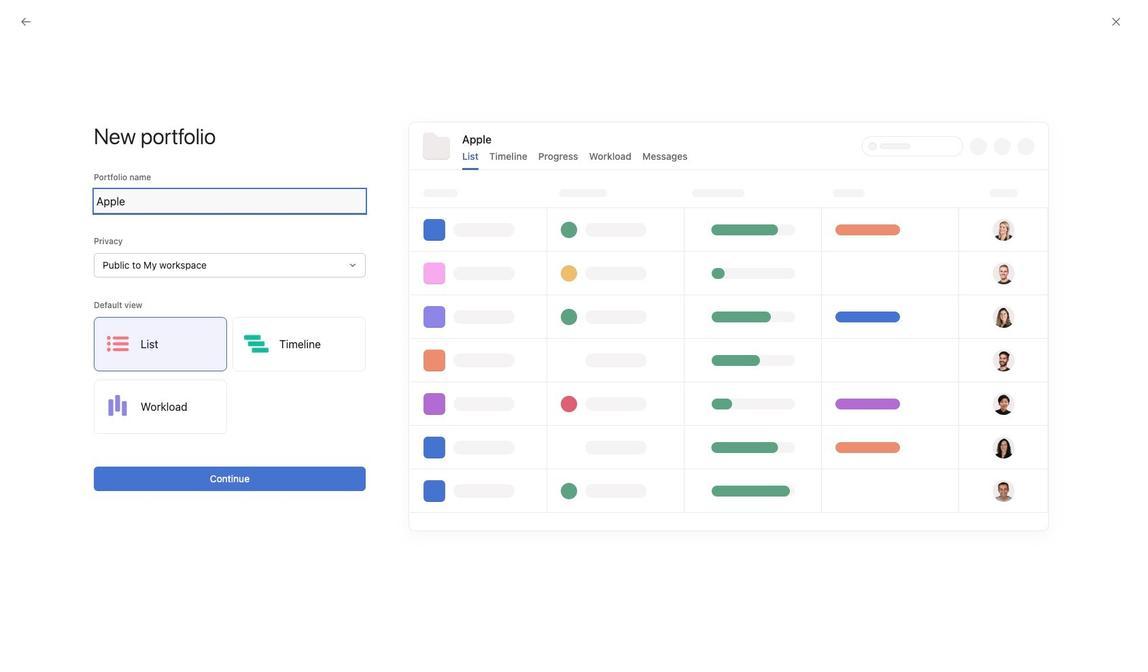 Task type: locate. For each thing, give the bounding box(es) containing it.
go back image
[[20, 16, 31, 27]]

list box
[[411, 5, 737, 27]]

None text field
[[94, 189, 366, 214]]

projects element
[[0, 352, 163, 532]]

hide sidebar image
[[18, 11, 29, 22]]

starred element
[[0, 216, 163, 352]]

this is a preview of your portfolio image
[[409, 122, 1049, 531]]



Task type: vqa. For each thing, say whether or not it's contained in the screenshot.
2nd 'My' from the bottom of the page
no



Task type: describe. For each thing, give the bounding box(es) containing it.
james, profile image
[[15, 309, 31, 325]]

collapse list for this section: recent portfolios image
[[388, 150, 399, 161]]

close image
[[1111, 16, 1122, 27]]



